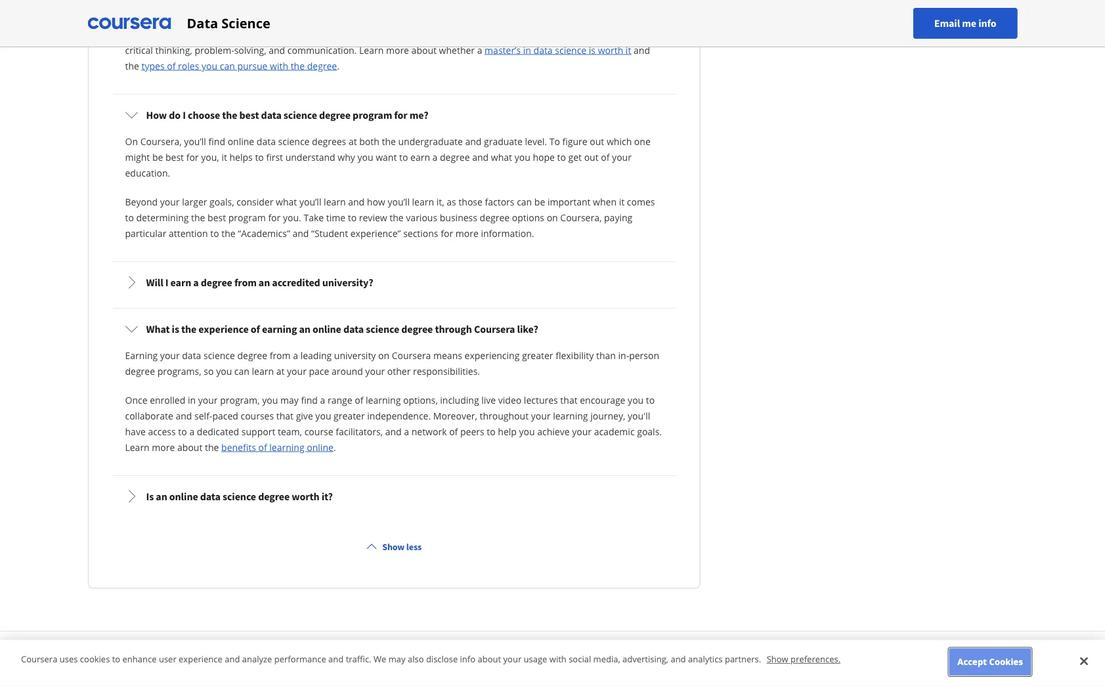 Task type: vqa. For each thing, say whether or not it's contained in the screenshot.
it in the Beyond your larger goals, consider what you'll learn and how you'll learn it, as those factors can be important when it comes to determining the best program for you. Take time to review the various business degree options on Coursera, paying particular attention to the "Academics" and "Student experience" sections for more information.
yes



Task type: describe. For each thing, give the bounding box(es) containing it.
types of roles you can pursue with the degree .
[[142, 59, 340, 72]]

data inside on coursera, you'll find online data science degrees at both the undergraduate and graduate level. to figure out which one might be best for you, it helps to first understand why you want to earn a degree and what you hope to get out of your education.
[[257, 135, 276, 148]]

will i earn a degree from an accredited university?
[[146, 276, 374, 289]]

business
[[440, 211, 478, 224]]

machine inside is a newer graduate program that integrates fundamentals from computer science, probability and statistics, machine learning, and data visualization, among other subjects. in a data science master's program, you'll build
[[234, 12, 271, 25]]

key
[[174, 28, 188, 40]]

your up self- at the bottom
[[198, 394, 218, 406]]

user
[[159, 654, 177, 666]]

to right 'time'
[[348, 211, 357, 224]]

be inside beyond your larger goals, consider what you'll learn and how you'll learn it, as those factors can be important when it comes to determining the best program for you. take time to review the various business degree options on coursera, paying particular attention to the "academics" and "student experience" sections for more information.
[[535, 195, 546, 208]]

communication.
[[288, 44, 357, 56]]

1 horizontal spatial i
[[183, 108, 186, 122]]

facilitators,
[[336, 425, 383, 438]]

problem-
[[195, 44, 234, 56]]

a inside the "earning your data science degree from a leading university on coursera means experiencing greater flexibility than in-person degree programs, so you can learn at your pace around your other responsibilities."
[[293, 349, 298, 362]]

program, inside is a newer graduate program that integrates fundamentals from computer science, probability and statistics, machine learning, and data visualization, among other subjects. in a data science master's program, you'll build
[[621, 12, 661, 25]]

and down you.
[[293, 227, 309, 239]]

privacy alert dialog
[[0, 640, 1106, 687]]

support
[[242, 425, 276, 438]]

experiencing
[[465, 349, 520, 362]]

degree down "attention"
[[201, 276, 232, 289]]

you up courses
[[262, 394, 278, 406]]

what is the experience of earning an online data science degree through coursera like? button
[[115, 311, 674, 348]]

journey,
[[591, 410, 626, 422]]

data inside the is an online data science degree worth it? dropdown button
[[200, 490, 221, 503]]

one
[[635, 135, 651, 148]]

other inside is a newer graduate program that integrates fundamentals from computer science, probability and statistics, machine learning, and data visualization, among other subjects. in a data science master's program, you'll build
[[443, 12, 467, 25]]

both
[[360, 135, 380, 148]]

an for earning
[[299, 323, 311, 336]]

science inside the "earning your data science degree from a leading university on coursera means experiencing greater flexibility than in-person degree programs, so you can learn at your pace around your other responsibilities."
[[204, 349, 235, 362]]

newer
[[287, 0, 314, 9]]

how do i choose the best data science degree program for me? button
[[115, 97, 674, 133]]

you'll right how
[[388, 195, 410, 208]]

science up degrees
[[284, 108, 317, 122]]

your down lectures
[[531, 410, 551, 422]]

to inside privacy alert dialog
[[112, 654, 120, 666]]

to right "attention"
[[210, 227, 219, 239]]

for inside on coursera, you'll find online data science degrees at both the undergraduate and graduate level. to figure out which one might be best for you, it helps to first understand why you want to earn a degree and what you hope to get out of your education.
[[186, 151, 199, 163]]

the inside and the
[[125, 59, 139, 72]]

in
[[509, 12, 517, 25]]

0 vertical spatial out
[[590, 135, 605, 148]]

the down communication. on the left of page
[[291, 59, 305, 72]]

self-
[[195, 410, 212, 422]]

statistics,
[[193, 12, 232, 25]]

science
[[222, 14, 271, 32]]

and down independence.
[[385, 425, 402, 438]]

experience inside privacy alert dialog
[[179, 654, 223, 666]]

traffic.
[[346, 654, 372, 666]]

helps
[[230, 151, 253, 163]]

have
[[125, 425, 146, 438]]

enhance
[[123, 654, 157, 666]]

first
[[266, 151, 283, 163]]

key skills
[[174, 28, 211, 40]]

the down goals,
[[222, 227, 236, 239]]

of down thinking,
[[167, 59, 176, 72]]

coursera, inside on coursera, you'll find online data science degrees at both the undergraduate and graduate level. to figure out which one might be best for you, it helps to first understand why you want to earn a degree and what you hope to get out of your education.
[[140, 135, 182, 148]]

your left "pace"
[[287, 365, 307, 377]]

you'll inside on coursera, you'll find online data science degrees at both the undergraduate and graduate level. to figure out which one might be best for you, it helps to first understand why you want to earn a degree and what you hope to get out of your education.
[[184, 135, 206, 148]]

2 horizontal spatial is
[[589, 44, 596, 56]]

1 vertical spatial out
[[585, 151, 599, 163]]

like?
[[517, 323, 539, 336]]

live
[[482, 394, 496, 406]]

a down independence.
[[404, 425, 409, 438]]

and left analytics
[[671, 654, 686, 666]]

thinking,
[[155, 44, 192, 56]]

degree down benefits of learning online link
[[258, 490, 290, 503]]

coursera image
[[88, 13, 171, 34]]

0 vertical spatial can
[[220, 59, 235, 72]]

lectures
[[524, 394, 558, 406]]

earn inside dropdown button
[[171, 276, 191, 289]]

a inside "in areas such as machine learning, data mining and data visualization, and cloud computing, alongside critical thinking, problem-solving, and communication. learn more about whether a"
[[477, 44, 483, 56]]

you right the help
[[519, 425, 535, 438]]

usage
[[524, 654, 548, 666]]

so
[[204, 365, 214, 377]]

computing,
[[559, 28, 607, 40]]

1 vertical spatial that
[[561, 394, 578, 406]]

consider
[[237, 195, 274, 208]]

visualization, inside is a newer graduate program that integrates fundamentals from computer science, probability and statistics, machine learning, and data visualization, among other subjects. in a data science master's program, you'll build
[[353, 12, 409, 25]]

to right 'access'
[[178, 425, 187, 438]]

at inside on coursera, you'll find online data science degrees at both the undergraduate and graduate level. to figure out which one might be best for you, it helps to first understand why you want to earn a degree and what you hope to get out of your education.
[[349, 135, 357, 148]]

mobile
[[799, 662, 837, 678]]

for down business
[[441, 227, 453, 239]]

video
[[499, 394, 522, 406]]

roles
[[178, 59, 199, 72]]

is an online data science degree worth it? button
[[115, 478, 674, 515]]

earning your data science degree from a leading university on coursera means experiencing greater flexibility than in-person degree programs, so you can learn at your pace around your other responsibilities.
[[125, 349, 660, 377]]

we
[[374, 654, 387, 666]]

1 horizontal spatial learn
[[324, 195, 346, 208]]

the right review
[[390, 211, 404, 224]]

master's in data science is worth it
[[485, 44, 632, 56]]

with inside list
[[270, 59, 288, 72]]

may inside privacy alert dialog
[[389, 654, 406, 666]]

online inside on coursera, you'll find online data science degrees at both the undergraduate and graduate level. to figure out which one might be best for you, it helps to first understand why you want to earn a degree and what you hope to get out of your education.
[[228, 135, 254, 148]]

in inside "in areas such as machine learning, data mining and data visualization, and cloud computing, alongside critical thinking, problem-solving, and communication. learn more about whether a"
[[214, 28, 222, 40]]

degree down earning
[[238, 349, 267, 362]]

"academics"
[[238, 227, 290, 239]]

you up course
[[316, 410, 331, 422]]

online inside "dropdown button"
[[313, 323, 342, 336]]

benefits
[[221, 441, 256, 454]]

social
[[569, 654, 591, 666]]

the down larger
[[191, 211, 205, 224]]

flexibility
[[556, 349, 594, 362]]

attention
[[169, 227, 208, 239]]

online down course
[[307, 441, 334, 454]]

and left self- at the bottom
[[176, 410, 192, 422]]

mobile app
[[799, 662, 862, 678]]

on inside beyond your larger goals, consider what you'll learn and how you'll learn it, as those factors can be important when it comes to determining the best program for you. take time to review the various business degree options on coursera, paying particular attention to the "academics" and "student experience" sections for more information.
[[547, 211, 558, 224]]

and up those
[[473, 151, 489, 163]]

in inside once enrolled in your program, you may find a range of learning options, including live video lectures that encourage you to collaborate and self-paced courses that give you greater independence. moreover, throughout your learning journey, you'll have access to a dedicated support team, course facilitators, and a network of peers to help you achieve your academic goals. learn more about the
[[188, 394, 196, 406]]

the inside "dropdown button"
[[181, 323, 197, 336]]

find inside on coursera, you'll find online data science degrees at both the undergraduate and graduate level. to figure out which one might be best for you, it helps to first understand why you want to earn a degree and what you hope to get out of your education.
[[209, 135, 225, 148]]

it,
[[437, 195, 445, 208]]

figure
[[563, 135, 588, 148]]

peers
[[461, 425, 485, 438]]

whether
[[439, 44, 475, 56]]

is inside is a newer graduate program that integrates fundamentals from computer science, probability and statistics, machine learning, and data visualization, among other subjects. in a data science master's program, you'll build
[[270, 0, 277, 9]]

machine inside "in areas such as machine learning, data mining and data visualization, and cloud computing, alongside critical thinking, problem-solving, and communication. learn more about whether a"
[[284, 28, 321, 40]]

coursera right cookies
[[121, 662, 171, 678]]

coursera inside the "earning your data science degree from a leading university on coursera means experiencing greater flexibility than in-person degree programs, so you can learn at your pace around your other responsibilities."
[[392, 349, 431, 362]]

areas
[[224, 28, 247, 40]]

and left the analyze
[[225, 654, 240, 666]]

how do i choose the best data science degree program for me?
[[146, 108, 429, 122]]

science down "benefits"
[[223, 490, 256, 503]]

science down computing,
[[555, 44, 587, 56]]

earning
[[125, 349, 158, 362]]

1 vertical spatial master's
[[485, 44, 521, 56]]

degree down the earning
[[125, 365, 155, 377]]

to right want
[[399, 151, 408, 163]]

partners.
[[725, 654, 762, 666]]

cloud
[[533, 28, 557, 40]]

leading
[[301, 349, 332, 362]]

program, inside once enrolled in your program, you may find a range of learning options, including live video lectures that encourage you to collaborate and self-paced courses that give you greater independence. moreover, throughout your learning journey, you'll have access to a dedicated support team, course facilitators, and a network of peers to help you achieve your academic goals. learn more about the
[[220, 394, 260, 406]]

an for from
[[259, 276, 270, 289]]

0 horizontal spatial that
[[276, 410, 294, 422]]

degree down communication. on the left of page
[[307, 59, 337, 72]]

analyze
[[242, 654, 272, 666]]

and left traffic. at bottom left
[[329, 654, 344, 666]]

be inside on coursera, you'll find online data science degrees at both the undergraduate and graduate level. to figure out which one might be best for you, it helps to first understand why you want to earn a degree and what you hope to get out of your education.
[[152, 151, 163, 163]]

experience"
[[351, 227, 401, 239]]

best inside dropdown button
[[240, 108, 259, 122]]

course
[[305, 425, 334, 438]]

2 vertical spatial learning
[[270, 441, 305, 454]]

solving,
[[234, 44, 267, 56]]

those
[[459, 195, 483, 208]]

1 horizontal spatial worth
[[598, 44, 624, 56]]

a right in
[[520, 12, 525, 25]]

0 vertical spatial .
[[337, 59, 340, 72]]

your inside on coursera, you'll find online data science degrees at both the undergraduate and graduate level. to figure out which one might be best for you, it helps to first understand why you want to earn a degree and what you hope to get out of your education.
[[612, 151, 632, 163]]

app
[[840, 662, 862, 678]]

academic
[[594, 425, 635, 438]]

more inside once enrolled in your program, you may find a range of learning options, including live video lectures that encourage you to collaborate and self-paced courses that give you greater independence. moreover, throughout your learning journey, you'll have access to a dedicated support team, course facilitators, and a network of peers to help you achieve your academic goals. learn more about the
[[152, 441, 175, 454]]

coursera inside "dropdown button"
[[474, 323, 515, 336]]

you inside the "earning your data science degree from a leading university on coursera means experiencing greater flexibility than in-person degree programs, so you can learn at your pace around your other responsibilities."
[[216, 365, 232, 377]]

to left first
[[255, 151, 264, 163]]

and down such
[[269, 44, 285, 56]]

greater inside the "earning your data science degree from a leading university on coursera means experiencing greater flexibility than in-person degree programs, so you can learn at your pace around your other responsibilities."
[[522, 349, 554, 362]]

data inside the "earning your data science degree from a leading university on coursera means experiencing greater flexibility than in-person degree programs, so you can learn at your pace around your other responsibilities."
[[182, 349, 201, 362]]

you up you'll
[[628, 394, 644, 406]]

you down both
[[358, 151, 374, 163]]

what inside beyond your larger goals, consider what you'll learn and how you'll learn it, as those factors can be important when it comes to determining the best program for you. take time to review the various business degree options on coursera, paying particular attention to the "academics" and "student experience" sections for more information.
[[276, 195, 297, 208]]

a down self- at the bottom
[[189, 425, 195, 438]]

degree up degrees
[[319, 108, 351, 122]]

email me info
[[935, 17, 997, 30]]

0 horizontal spatial i
[[165, 276, 169, 289]]

range
[[328, 394, 353, 406]]

what is the experience of earning an online data science degree through coursera like?
[[146, 323, 539, 336]]

and down among
[[417, 28, 433, 40]]

2 horizontal spatial it
[[626, 44, 632, 56]]

of down 'support'
[[259, 441, 267, 454]]

a left newer
[[280, 0, 285, 9]]

types
[[142, 59, 165, 72]]

a inside on coursera, you'll find online data science degrees at both the undergraduate and graduate level. to figure out which one might be best for you, it helps to first understand why you want to earn a degree and what you hope to get out of your education.
[[433, 151, 438, 163]]

your inside beyond your larger goals, consider what you'll learn and how you'll learn it, as those factors can be important when it comes to determining the best program for you. take time to review the various business degree options on coursera, paying particular attention to the "academics" and "student experience" sections for more information.
[[160, 195, 180, 208]]

with inside privacy alert dialog
[[550, 654, 567, 666]]

2 horizontal spatial learn
[[412, 195, 434, 208]]

info inside email me info button
[[979, 17, 997, 30]]

me?
[[410, 108, 429, 122]]

analytics
[[689, 654, 723, 666]]

you'll
[[628, 410, 651, 422]]

you down problem- on the top
[[202, 59, 218, 72]]

and the
[[125, 44, 650, 72]]

once
[[125, 394, 148, 406]]

about inside "in areas such as machine learning, data mining and data visualization, and cloud computing, alongside critical thinking, problem-solving, and communication. learn more about whether a"
[[412, 44, 437, 56]]

"student
[[311, 227, 348, 239]]

about inside once enrolled in your program, you may find a range of learning options, including live video lectures that encourage you to collaborate and self-paced courses that give you greater independence. moreover, throughout your learning journey, you'll have access to a dedicated support team, course facilitators, and a network of peers to help you achieve your academic goals. learn more about the
[[177, 441, 203, 454]]

as inside "in areas such as machine learning, data mining and data visualization, and cloud computing, alongside critical thinking, problem-solving, and communication. learn more about whether a"
[[272, 28, 282, 40]]

what inside on coursera, you'll find online data science degrees at both the undergraduate and graduate level. to figure out which one might be best for you, it helps to first understand why you want to earn a degree and what you hope to get out of your education.
[[491, 151, 513, 163]]

will
[[146, 276, 163, 289]]

more inside beyond your larger goals, consider what you'll learn and how you'll learn it, as those factors can be important when it comes to determining the best program for you. take time to review the various business degree options on coursera, paying particular attention to the "academics" and "student experience" sections for more information.
[[456, 227, 479, 239]]

you'll up take
[[300, 195, 322, 208]]

which
[[607, 135, 632, 148]]

why
[[338, 151, 355, 163]]

your down university
[[366, 365, 385, 377]]

courses
[[241, 410, 274, 422]]

learn inside once enrolled in your program, you may find a range of learning options, including live video lectures that encourage you to collaborate and self-paced courses that give you greater independence. moreover, throughout your learning journey, you'll have access to a dedicated support team, course facilitators, and a network of peers to help you achieve your academic goals. learn more about the
[[125, 441, 150, 454]]

it inside beyond your larger goals, consider what you'll learn and how you'll learn it, as those factors can be important when it comes to determining the best program for you. take time to review the various business degree options on coursera, paying particular attention to the "academics" and "student experience" sections for more information.
[[619, 195, 625, 208]]

accept cookies
[[958, 656, 1024, 668]]

is inside what is the experience of earning an online data science degree through coursera like? "dropdown button"
[[172, 323, 179, 336]]

you down level. on the left top of page
[[515, 151, 531, 163]]

for left you.
[[268, 211, 281, 224]]

and left how
[[348, 195, 365, 208]]

an inside the is an online data science degree worth it? dropdown button
[[156, 490, 167, 503]]

network
[[412, 425, 447, 438]]



Task type: locate. For each thing, give the bounding box(es) containing it.
be up education.
[[152, 151, 163, 163]]

degree inside on coursera, you'll find online data science degrees at both the undergraduate and graduate level. to figure out which one might be best for you, it helps to first understand why you want to earn a degree and what you hope to get out of your education.
[[440, 151, 470, 163]]

0 vertical spatial show
[[383, 541, 405, 553]]

subjects.
[[469, 12, 507, 25]]

best inside on coursera, you'll find online data science degrees at both the undergraduate and graduate level. to figure out which one might be best for you, it helps to first understand why you want to earn a degree and what you hope to get out of your education.
[[166, 151, 184, 163]]

it inside on coursera, you'll find online data science degrees at both the undergraduate and graduate level. to figure out which one might be best for you, it helps to first understand why you want to earn a degree and what you hope to get out of your education.
[[222, 151, 227, 163]]

learn down have
[[125, 441, 150, 454]]

graduate right newer
[[316, 0, 355, 9]]

do
[[169, 108, 181, 122]]

learning down team,
[[270, 441, 305, 454]]

computer
[[548, 0, 590, 9]]

from down earning
[[270, 349, 291, 362]]

0 vertical spatial info
[[979, 17, 997, 30]]

1 vertical spatial find
[[301, 394, 318, 406]]

0 vertical spatial about
[[412, 44, 437, 56]]

from inside dropdown button
[[235, 276, 257, 289]]

from for university
[[270, 349, 291, 362]]

goals.
[[637, 425, 662, 438]]

1 vertical spatial graduate
[[484, 135, 523, 148]]

best up education.
[[166, 151, 184, 163]]

various
[[406, 211, 438, 224]]

2 vertical spatial from
[[270, 349, 291, 362]]

machine up communication. on the left of page
[[284, 28, 321, 40]]

the
[[125, 59, 139, 72], [291, 59, 305, 72], [222, 108, 237, 122], [382, 135, 396, 148], [191, 211, 205, 224], [390, 211, 404, 224], [222, 227, 236, 239], [181, 323, 197, 336], [205, 441, 219, 454]]

0 vertical spatial graduate
[[316, 0, 355, 9]]

learning, down newer
[[273, 12, 311, 25]]

in
[[214, 28, 222, 40], [524, 44, 532, 56], [188, 394, 196, 406]]

program down consider
[[229, 211, 266, 224]]

the down critical
[[125, 59, 139, 72]]

0 vertical spatial on
[[547, 211, 558, 224]]

earn inside on coursera, you'll find online data science degrees at both the undergraduate and graduate level. to figure out which one might be best for you, it helps to first understand why you want to earn a degree and what you hope to get out of your education.
[[411, 151, 430, 163]]

greater down range on the bottom
[[334, 410, 365, 422]]

0 vertical spatial more
[[386, 44, 409, 56]]

learning, up communication. on the left of page
[[323, 28, 361, 40]]

0 vertical spatial what
[[491, 151, 513, 163]]

1 vertical spatial as
[[447, 195, 456, 208]]

online up leading
[[313, 323, 342, 336]]

0 vertical spatial program
[[357, 0, 395, 9]]

0 horizontal spatial what
[[276, 195, 297, 208]]

1 vertical spatial is
[[589, 44, 596, 56]]

learning, inside "in areas such as machine learning, data mining and data visualization, and cloud computing, alongside critical thinking, problem-solving, and communication. learn more about whether a"
[[323, 28, 361, 40]]

you'll inside is a newer graduate program that integrates fundamentals from computer science, probability and statistics, machine learning, and data visualization, among other subjects. in a data science master's program, you'll build
[[125, 28, 147, 40]]

0 vertical spatial learning
[[366, 394, 401, 406]]

such
[[250, 28, 270, 40]]

. down communication. on the left of page
[[337, 59, 340, 72]]

program, up the alongside
[[621, 12, 661, 25]]

of right range on the bottom
[[355, 394, 364, 406]]

at inside the "earning your data science degree from a leading university on coursera means experiencing greater flexibility than in-person degree programs, so you can learn at your pace around your other responsibilities."
[[276, 365, 285, 377]]

0 horizontal spatial master's
[[485, 44, 521, 56]]

1 vertical spatial program
[[353, 108, 392, 122]]

2 horizontal spatial that
[[561, 394, 578, 406]]

factors
[[485, 195, 515, 208]]

2 horizontal spatial learning
[[553, 410, 588, 422]]

1 horizontal spatial learning
[[366, 394, 401, 406]]

benefits of learning online .
[[221, 441, 336, 454]]

of down which
[[601, 151, 610, 163]]

1 vertical spatial from
[[235, 276, 257, 289]]

might
[[125, 151, 150, 163]]

your right achieve
[[572, 425, 592, 438]]

be up options
[[535, 195, 546, 208]]

the inside dropdown button
[[222, 108, 237, 122]]

1 vertical spatial learning,
[[323, 28, 361, 40]]

2 vertical spatial in
[[188, 394, 196, 406]]

visualization, down subjects.
[[457, 28, 512, 40]]

0 horizontal spatial best
[[166, 151, 184, 163]]

1 horizontal spatial visualization,
[[457, 28, 512, 40]]

0 horizontal spatial show
[[383, 541, 405, 553]]

0 horizontal spatial .
[[334, 441, 336, 454]]

the inside once enrolled in your program, you may find a range of learning options, including live video lectures that encourage you to collaborate and self-paced courses that give you greater independence. moreover, throughout your learning journey, you'll have access to a dedicated support team, course facilitators, and a network of peers to help you achieve your academic goals. learn more about the
[[205, 441, 219, 454]]

.
[[337, 59, 340, 72], [334, 441, 336, 454]]

1 horizontal spatial at
[[349, 135, 357, 148]]

is
[[146, 490, 154, 503]]

team,
[[278, 425, 302, 438]]

accept
[[958, 656, 988, 668]]

machine up such
[[234, 12, 271, 25]]

means
[[434, 349, 463, 362]]

0 horizontal spatial with
[[270, 59, 288, 72]]

0 horizontal spatial greater
[[334, 410, 365, 422]]

1 vertical spatial info
[[460, 654, 476, 666]]

achieve
[[538, 425, 570, 438]]

from inside the "earning your data science degree from a leading university on coursera means experiencing greater flexibility than in-person degree programs, so you can learn at your pace around your other responsibilities."
[[270, 349, 291, 362]]

data inside the how do i choose the best data science degree program for me? dropdown button
[[261, 108, 282, 122]]

on inside the "earning your data science degree from a leading university on coursera means experiencing greater flexibility than in-person degree programs, so you can learn at your pace around your other responsibilities."
[[378, 349, 390, 362]]

about left usage on the left bottom
[[478, 654, 501, 666]]

will i earn a degree from an accredited university? button
[[115, 264, 674, 301]]

your inside privacy alert dialog
[[504, 654, 522, 666]]

2 horizontal spatial in
[[524, 44, 532, 56]]

and down newer
[[313, 12, 330, 25]]

1 vertical spatial .
[[334, 441, 336, 454]]

0 horizontal spatial info
[[460, 654, 476, 666]]

graduate inside is a newer graduate program that integrates fundamentals from computer science, probability and statistics, machine learning, and data visualization, among other subjects. in a data science master's program, you'll build
[[316, 0, 355, 9]]

that inside is a newer graduate program that integrates fundamentals from computer science, probability and statistics, machine learning, and data visualization, among other subjects. in a data science master's program, you'll build
[[397, 0, 414, 9]]

visualization, up mining
[[353, 12, 409, 25]]

graduate inside on coursera, you'll find online data science degrees at both the undergraduate and graduate level. to figure out which one might be best for you, it helps to first understand why you want to earn a degree and what you hope to get out of your education.
[[484, 135, 523, 148]]

other inside the "earning your data science degree from a leading university on coursera means experiencing greater flexibility than in-person degree programs, so you can learn at your pace around your other responsibilities."
[[388, 365, 411, 377]]

take
[[304, 211, 324, 224]]

1 vertical spatial be
[[535, 195, 546, 208]]

to right cookies
[[112, 654, 120, 666]]

the right choose
[[222, 108, 237, 122]]

0 horizontal spatial may
[[280, 394, 299, 406]]

the inside on coursera, you'll find online data science degrees at both the undergraduate and graduate level. to figure out which one might be best for you, it helps to first understand why you want to earn a degree and what you hope to get out of your education.
[[382, 135, 396, 148]]

and inside and the
[[634, 44, 650, 56]]

greater inside once enrolled in your program, you may find a range of learning options, including live video lectures that encourage you to collaborate and self-paced courses that give you greater independence. moreover, throughout your learning journey, you'll have access to a dedicated support team, course facilitators, and a network of peers to help you achieve your academic goals. learn more about the
[[334, 410, 365, 422]]

0 vertical spatial with
[[270, 59, 288, 72]]

more
[[386, 44, 409, 56], [456, 227, 479, 239], [152, 441, 175, 454]]

about inside privacy alert dialog
[[478, 654, 501, 666]]

than
[[597, 349, 616, 362]]

throughout
[[480, 410, 529, 422]]

0 horizontal spatial machine
[[234, 12, 271, 25]]

undergraduate
[[399, 135, 463, 148]]

to up you'll
[[646, 394, 655, 406]]

community
[[347, 662, 413, 678]]

1 vertical spatial at
[[276, 365, 285, 377]]

also
[[408, 654, 424, 666]]

. down 'facilitators,'
[[334, 441, 336, 454]]

other down integrates
[[443, 12, 467, 25]]

goals,
[[210, 195, 234, 208]]

of
[[167, 59, 176, 72], [601, 151, 610, 163], [251, 323, 260, 336], [355, 394, 364, 406], [450, 425, 458, 438], [259, 441, 267, 454]]

degree down undergraduate
[[440, 151, 470, 163]]

a down undergraduate
[[433, 151, 438, 163]]

graduate left level. on the left top of page
[[484, 135, 523, 148]]

0 horizontal spatial an
[[156, 490, 167, 503]]

to left get
[[558, 151, 566, 163]]

data
[[187, 14, 218, 32]]

2 horizontal spatial best
[[240, 108, 259, 122]]

comes
[[627, 195, 655, 208]]

of inside "dropdown button"
[[251, 323, 260, 336]]

including
[[440, 394, 479, 406]]

science
[[549, 12, 580, 25], [555, 44, 587, 56], [284, 108, 317, 122], [278, 135, 310, 148], [366, 323, 400, 336], [204, 349, 235, 362], [223, 490, 256, 503]]

out
[[590, 135, 605, 148], [585, 151, 599, 163]]

out right get
[[585, 151, 599, 163]]

1 horizontal spatial program,
[[621, 12, 661, 25]]

to down beyond
[[125, 211, 134, 224]]

program, up paced
[[220, 394, 260, 406]]

1 horizontal spatial an
[[259, 276, 270, 289]]

program inside beyond your larger goals, consider what you'll learn and how you'll learn it, as those factors can be important when it comes to determining the best program for you. take time to review the various business degree options on coursera, paying particular attention to the "academics" and "student experience" sections for more information.
[[229, 211, 266, 224]]

info inside privacy alert dialog
[[460, 654, 476, 666]]

find inside once enrolled in your program, you may find a range of learning options, including live video lectures that encourage you to collaborate and self-paced courses that give you greater independence. moreover, throughout your learning journey, you'll have access to a dedicated support team, course facilitators, and a network of peers to help you achieve your academic goals. learn more about the
[[301, 394, 318, 406]]

0 horizontal spatial earn
[[171, 276, 191, 289]]

to
[[550, 135, 560, 148]]

0 horizontal spatial from
[[235, 276, 257, 289]]

learn up 'time'
[[324, 195, 346, 208]]

i
[[183, 108, 186, 122], [165, 276, 169, 289]]

visualization, inside "in areas such as machine learning, data mining and data visualization, and cloud computing, alongside critical thinking, problem-solving, and communication. learn more about whether a"
[[457, 28, 512, 40]]

learning,
[[273, 12, 311, 25], [323, 28, 361, 40]]

1 vertical spatial an
[[299, 323, 311, 336]]

1 vertical spatial more
[[456, 227, 479, 239]]

beyond your larger goals, consider what you'll learn and how you'll learn it, as those factors can be important when it comes to determining the best program for you. take time to review the various business degree options on coursera, paying particular attention to the "academics" and "student experience" sections for more information.
[[125, 195, 655, 239]]

1 vertical spatial learning
[[553, 410, 588, 422]]

once enrolled in your program, you may find a range of learning options, including live video lectures that encourage you to collaborate and self-paced courses that give you greater independence. moreover, throughout your learning journey, you'll have access to a dedicated support team, course facilitators, and a network of peers to help you achieve your academic goals. learn more about the
[[125, 394, 662, 454]]

coursera, inside beyond your larger goals, consider what you'll learn and how you'll learn it, as those factors can be important when it comes to determining the best program for you. take time to review the various business degree options on coursera, paying particular attention to the "academics" and "student experience" sections for more information.
[[561, 211, 602, 224]]

person
[[630, 349, 660, 362]]

program,
[[621, 12, 661, 25], [220, 394, 260, 406]]

program up mining
[[357, 0, 395, 9]]

machine
[[234, 12, 271, 25], [284, 28, 321, 40]]

with left social
[[550, 654, 567, 666]]

1 horizontal spatial from
[[270, 349, 291, 362]]

it right you,
[[222, 151, 227, 163]]

learn up various
[[412, 195, 434, 208]]

0 horizontal spatial more
[[152, 441, 175, 454]]

1 vertical spatial other
[[388, 365, 411, 377]]

learn inside "in areas such as machine learning, data mining and data visualization, and cloud computing, alongside critical thinking, problem-solving, and communication. learn more about whether a"
[[359, 44, 384, 56]]

1 vertical spatial about
[[177, 441, 203, 454]]

0 vertical spatial greater
[[522, 349, 554, 362]]

of down moreover,
[[450, 425, 458, 438]]

degree inside "dropdown button"
[[402, 323, 433, 336]]

1 horizontal spatial what
[[491, 151, 513, 163]]

that up team,
[[276, 410, 294, 422]]

data inside what is the experience of earning an online data science degree through coursera like? "dropdown button"
[[344, 323, 364, 336]]

more inside "in areas such as machine learning, data mining and data visualization, and cloud computing, alongside critical thinking, problem-solving, and communication. learn more about whether a"
[[386, 44, 409, 56]]

from for university?
[[235, 276, 257, 289]]

as
[[272, 28, 282, 40], [447, 195, 456, 208]]

0 vertical spatial worth
[[598, 44, 624, 56]]

your down which
[[612, 151, 632, 163]]

an inside "will i earn a degree from an accredited university?" dropdown button
[[259, 276, 270, 289]]

master's in data science is worth it link
[[485, 44, 632, 56]]

1 horizontal spatial show
[[767, 654, 789, 666]]

1 vertical spatial with
[[550, 654, 567, 666]]

0 vertical spatial program,
[[621, 12, 661, 25]]

is an online data science degree worth it?
[[146, 490, 333, 503]]

earn right will
[[171, 276, 191, 289]]

1 horizontal spatial more
[[386, 44, 409, 56]]

can inside beyond your larger goals, consider what you'll learn and how you'll learn it, as those factors can be important when it comes to determining the best program for you. take time to review the various business degree options on coursera, paying particular attention to the "academics" and "student experience" sections for more information.
[[517, 195, 532, 208]]

1 vertical spatial show
[[767, 654, 789, 666]]

it up paying
[[619, 195, 625, 208]]

2 vertical spatial best
[[208, 211, 226, 224]]

science down the computer
[[549, 12, 580, 25]]

on
[[125, 135, 138, 148]]

list containing how do i choose the best data science degree program for me?
[[110, 0, 679, 520]]

dedicated
[[197, 425, 239, 438]]

2 vertical spatial is
[[172, 323, 179, 336]]

1 horizontal spatial be
[[535, 195, 546, 208]]

master's inside is a newer graduate program that integrates fundamentals from computer science, probability and statistics, machine learning, and data visualization, among other subjects. in a data science master's program, you'll build
[[583, 12, 619, 25]]

may inside once enrolled in your program, you may find a range of learning options, including live video lectures that encourage you to collaborate and self-paced courses that give you greater independence. moreover, throughout your learning journey, you'll have access to a dedicated support team, course facilitators, and a network of peers to help you achieve your academic goals. learn more about the
[[280, 394, 299, 406]]

of left earning
[[251, 323, 260, 336]]

university?
[[322, 276, 374, 289]]

cookies
[[990, 656, 1024, 668]]

an inside what is the experience of earning an online data science degree through coursera like? "dropdown button"
[[299, 323, 311, 336]]

1 horizontal spatial it
[[619, 195, 625, 208]]

that up among
[[397, 0, 414, 9]]

more down mining
[[386, 44, 409, 56]]

a inside dropdown button
[[193, 276, 199, 289]]

0 vertical spatial experience
[[199, 323, 249, 336]]

0 vertical spatial that
[[397, 0, 414, 9]]

at left both
[[349, 135, 357, 148]]

your up determining
[[160, 195, 180, 208]]

on down important
[[547, 211, 558, 224]]

an left accredited
[[259, 276, 270, 289]]

me
[[963, 17, 977, 30]]

a left range on the bottom
[[320, 394, 325, 406]]

performance
[[275, 654, 326, 666]]

1 vertical spatial experience
[[179, 654, 223, 666]]

email me info button
[[914, 8, 1018, 39]]

can inside the "earning your data science degree from a leading university on coursera means experiencing greater flexibility than in-person degree programs, so you can learn at your pace around your other responsibilities."
[[234, 365, 250, 377]]

an right earning
[[299, 323, 311, 336]]

may
[[280, 394, 299, 406], [389, 654, 406, 666]]

science up the "earning your data science degree from a leading university on coursera means experiencing greater flexibility than in-person degree programs, so you can learn at your pace around your other responsibilities." at the bottom of the page
[[366, 323, 400, 336]]

2 vertical spatial can
[[234, 365, 250, 377]]

show inside dropdown button
[[383, 541, 405, 553]]

responsibilities.
[[413, 365, 480, 377]]

program inside is a newer graduate program that integrates fundamentals from computer science, probability and statistics, machine learning, and data visualization, among other subjects. in a data science master's program, you'll build
[[357, 0, 395, 9]]

earn down undergraduate
[[411, 151, 430, 163]]

experience inside "dropdown button"
[[199, 323, 249, 336]]

science inside on coursera, you'll find online data science degrees at both the undergraduate and graduate level. to figure out which one might be best for you, it helps to first understand why you want to earn a degree and what you hope to get out of your education.
[[278, 135, 310, 148]]

2 horizontal spatial more
[[456, 227, 479, 239]]

1 vertical spatial machine
[[284, 28, 321, 40]]

list
[[110, 0, 679, 520]]

1 horizontal spatial learning,
[[323, 28, 361, 40]]

may right we
[[389, 654, 406, 666]]

for inside dropdown button
[[394, 108, 408, 122]]

want
[[376, 151, 397, 163]]

around
[[332, 365, 363, 377]]

information.
[[481, 227, 535, 239]]

1 vertical spatial program,
[[220, 394, 260, 406]]

earning
[[262, 323, 297, 336]]

worth inside the is an online data science degree worth it? dropdown button
[[292, 490, 320, 503]]

greater down like?
[[522, 349, 554, 362]]

larger
[[182, 195, 207, 208]]

the right what
[[181, 323, 197, 336]]

coursera, down important
[[561, 211, 602, 224]]

pursue
[[237, 59, 268, 72]]

coursera left uses
[[21, 654, 57, 666]]

0 horizontal spatial coursera,
[[140, 135, 182, 148]]

and up key
[[174, 12, 190, 25]]

of inside on coursera, you'll find online data science degrees at both the undergraduate and graduate level. to figure out which one might be best for you, it helps to first understand why you want to earn a degree and what you hope to get out of your education.
[[601, 151, 610, 163]]

from
[[524, 0, 545, 9], [235, 276, 257, 289], [270, 349, 291, 362]]

best inside beyond your larger goals, consider what you'll learn and how you'll learn it, as those factors can be important when it comes to determining the best program for you. take time to review the various business degree options on coursera, paying particular attention to the "academics" and "student experience" sections for more information.
[[208, 211, 226, 224]]

best
[[240, 108, 259, 122], [166, 151, 184, 163], [208, 211, 226, 224]]

0 vertical spatial best
[[240, 108, 259, 122]]

cookies
[[80, 654, 110, 666]]

coursera
[[474, 323, 515, 336], [392, 349, 431, 362], [21, 654, 57, 666], [121, 662, 171, 678]]

1 vertical spatial learn
[[125, 441, 150, 454]]

from inside is a newer graduate program that integrates fundamentals from computer science, probability and statistics, machine learning, and data visualization, among other subjects. in a data science master's program, you'll build
[[524, 0, 545, 9]]

degree
[[307, 59, 337, 72], [319, 108, 351, 122], [440, 151, 470, 163], [480, 211, 510, 224], [201, 276, 232, 289], [402, 323, 433, 336], [238, 349, 267, 362], [125, 365, 155, 377], [258, 490, 290, 503]]

other up options,
[[388, 365, 411, 377]]

advertising,
[[623, 654, 669, 666]]

science inside is a newer graduate program that integrates fundamentals from computer science, probability and statistics, machine learning, and data visualization, among other subjects. in a data science master's program, you'll build
[[549, 12, 580, 25]]

may up give
[[280, 394, 299, 406]]

science up so
[[204, 349, 235, 362]]

determining
[[136, 211, 189, 224]]

1 horizontal spatial about
[[412, 44, 437, 56]]

how
[[367, 195, 386, 208]]

to left the help
[[487, 425, 496, 438]]

science inside "dropdown button"
[[366, 323, 400, 336]]

online up helps
[[228, 135, 254, 148]]

1 horizontal spatial .
[[337, 59, 340, 72]]

you
[[202, 59, 218, 72], [358, 151, 374, 163], [515, 151, 531, 163], [216, 365, 232, 377], [262, 394, 278, 406], [628, 394, 644, 406], [316, 410, 331, 422], [519, 425, 535, 438]]

time
[[326, 211, 346, 224]]

the up want
[[382, 135, 396, 148]]

degree inside beyond your larger goals, consider what you'll learn and how you'll learn it, as those factors can be important when it comes to determining the best program for you. take time to review the various business degree options on coursera, paying particular attention to the "academics" and "student experience" sections for more information.
[[480, 211, 510, 224]]

as right it,
[[447, 195, 456, 208]]

2 vertical spatial that
[[276, 410, 294, 422]]

about
[[412, 44, 437, 56], [177, 441, 203, 454], [478, 654, 501, 666]]

learning, inside is a newer graduate program that integrates fundamentals from computer science, probability and statistics, machine learning, and data visualization, among other subjects. in a data science master's program, you'll build
[[273, 12, 311, 25]]

online inside dropdown button
[[169, 490, 198, 503]]

benefits of learning online link
[[221, 441, 334, 454]]

coursera down what is the experience of earning an online data science degree through coursera like? "dropdown button"
[[392, 349, 431, 362]]

data
[[332, 12, 351, 25], [527, 12, 546, 25], [363, 28, 382, 40], [435, 28, 454, 40], [534, 44, 553, 56], [261, 108, 282, 122], [257, 135, 276, 148], [344, 323, 364, 336], [182, 349, 201, 362], [200, 490, 221, 503]]

1 horizontal spatial may
[[389, 654, 406, 666]]

1 vertical spatial can
[[517, 195, 532, 208]]

program inside dropdown button
[[353, 108, 392, 122]]

and right undergraduate
[[465, 135, 482, 148]]

1 vertical spatial worth
[[292, 490, 320, 503]]

1 horizontal spatial other
[[443, 12, 467, 25]]

and down in
[[514, 28, 531, 40]]

1 horizontal spatial machine
[[284, 28, 321, 40]]

pace
[[309, 365, 329, 377]]

show inside privacy alert dialog
[[767, 654, 789, 666]]

coursera inside privacy alert dialog
[[21, 654, 57, 666]]

0 horizontal spatial on
[[378, 349, 390, 362]]

coursera up experiencing
[[474, 323, 515, 336]]

an right "is"
[[156, 490, 167, 503]]

0 horizontal spatial worth
[[292, 490, 320, 503]]

master's
[[583, 12, 619, 25], [485, 44, 521, 56]]

1 horizontal spatial master's
[[583, 12, 619, 25]]

show left less
[[383, 541, 405, 553]]

0 vertical spatial other
[[443, 12, 467, 25]]

understand
[[286, 151, 335, 163]]

0 horizontal spatial graduate
[[316, 0, 355, 9]]

for left you,
[[186, 151, 199, 163]]

a right whether
[[477, 44, 483, 56]]

0 vertical spatial may
[[280, 394, 299, 406]]

your up the programs, at the left of the page
[[160, 349, 180, 362]]

1 horizontal spatial as
[[447, 195, 456, 208]]

hope
[[533, 151, 555, 163]]

with right pursue
[[270, 59, 288, 72]]

i right will
[[165, 276, 169, 289]]

1 horizontal spatial find
[[301, 394, 318, 406]]

learn inside the "earning your data science degree from a leading university on coursera means experiencing greater flexibility than in-person degree programs, so you can learn at your pace around your other responsibilities."
[[252, 365, 274, 377]]

paced
[[212, 410, 238, 422]]

that
[[397, 0, 414, 9], [561, 394, 578, 406], [276, 410, 294, 422]]

from up cloud
[[524, 0, 545, 9]]

as inside beyond your larger goals, consider what you'll learn and how you'll learn it, as those factors can be important when it comes to determining the best program for you. take time to review the various business degree options on coursera, paying particular attention to the "academics" and "student experience" sections for more information.
[[447, 195, 456, 208]]

0 vertical spatial an
[[259, 276, 270, 289]]

0 vertical spatial visualization,
[[353, 12, 409, 25]]

0 horizontal spatial about
[[177, 441, 203, 454]]

data science
[[187, 14, 271, 32]]

0 horizontal spatial be
[[152, 151, 163, 163]]



